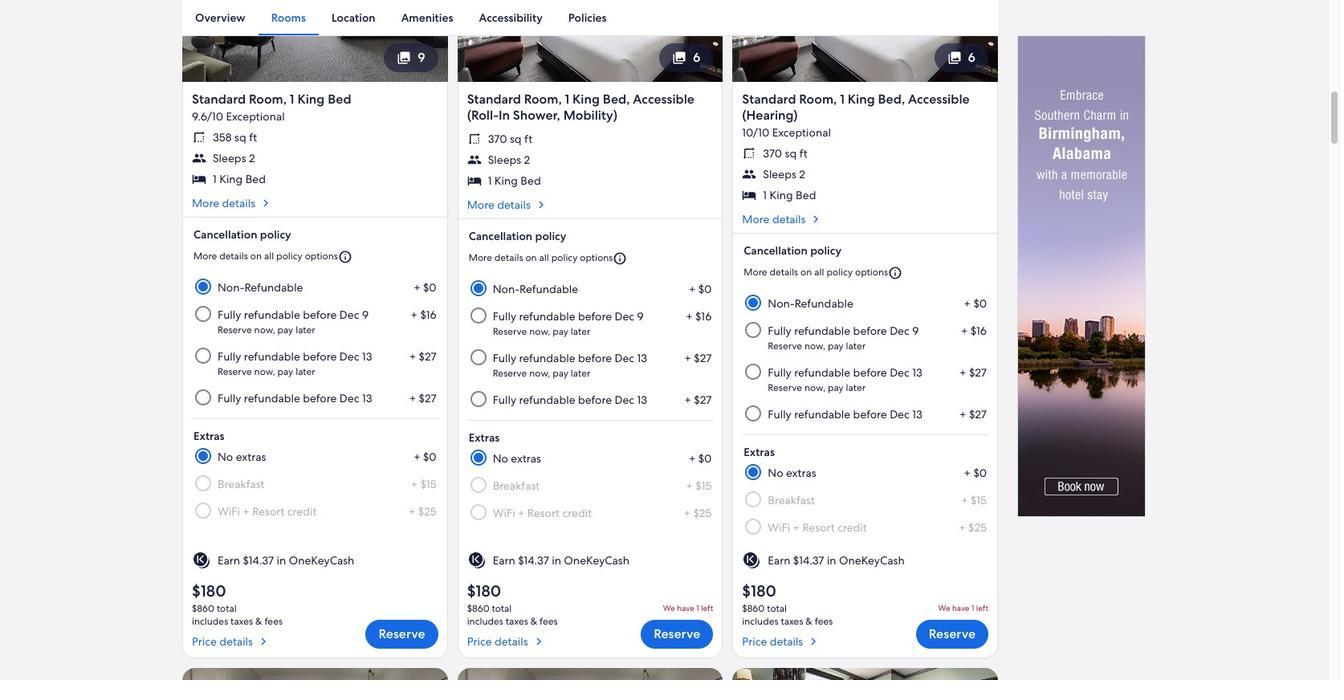Task type: vqa. For each thing, say whether or not it's contained in the screenshot.
right '$180'
yes



Task type: describe. For each thing, give the bounding box(es) containing it.
exceptional inside standard room, 1 king bed, accessible (hearing) 10/10 exceptional
[[772, 125, 831, 140]]

+ $25 for exceptional
[[409, 504, 437, 519]]

2 fees from the left
[[540, 615, 558, 628]]

358
[[213, 130, 232, 144]]

wifi for exceptional
[[218, 504, 240, 519]]

policies
[[569, 10, 607, 25]]

reserve link for standard room, 1 king bed, accessible (roll-in shower, mobility)
[[641, 620, 714, 649]]

list containing overview
[[182, 0, 998, 35]]

bed inside standard room, 1 king bed 9.6/10 exceptional
[[328, 91, 351, 107]]

standard for exceptional
[[192, 91, 246, 107]]

1 king bed for (hearing)
[[763, 188, 816, 202]]

2 6 button from the left
[[935, 43, 989, 72]]

1 horizontal spatial 1 king bed list item
[[467, 173, 714, 188]]

1 horizontal spatial no
[[493, 451, 508, 466]]

cancellation policy for standard room, 1 king bed, accessible (hearing)
[[744, 243, 842, 258]]

2 $180 $860 total includes taxes & fees from the left
[[467, 581, 558, 628]]

1 horizontal spatial refundable
[[520, 282, 578, 296]]

1 horizontal spatial credit
[[563, 506, 592, 520]]

1 horizontal spatial 1 king bed
[[488, 173, 541, 188]]

overview
[[195, 10, 246, 25]]

1 horizontal spatial more details button
[[467, 197, 714, 212]]

$180 for (hearing)
[[742, 581, 777, 602]]

$180 $860 total includes taxes & fees for (hearing)
[[742, 581, 833, 628]]

bed, for exceptional
[[878, 91, 905, 107]]

amenities link
[[389, 0, 466, 35]]

1 horizontal spatial + $27
[[685, 393, 712, 407]]

breakfast for (hearing)
[[768, 493, 815, 508]]

1 horizontal spatial breakfast
[[493, 479, 540, 493]]

$860 for exceptional
[[192, 602, 214, 615]]

all for exceptional
[[264, 250, 274, 263]]

bed, for shower,
[[603, 91, 630, 107]]

$14.37 for (hearing)
[[794, 553, 825, 568]]

370 sq ft list item for the middle sleeps 2 list item
[[467, 132, 714, 146]]

sleeps 2 list item for exceptional
[[192, 151, 438, 165]]

1 inside standard room, 1 king bed, accessible (hearing) 10/10 exceptional
[[840, 91, 845, 107]]

2 taxes from the left
[[506, 615, 528, 628]]

fully refundable before dec 9 for (hearing)
[[768, 324, 919, 338]]

more details for exceptional
[[192, 196, 256, 210]]

extras for exceptional
[[194, 429, 225, 443]]

9 button
[[384, 43, 438, 72]]

shower,
[[513, 107, 561, 124]]

2 onekeycash from the left
[[564, 553, 630, 568]]

2 & from the left
[[531, 615, 538, 628]]

1 horizontal spatial more details on all policy options button
[[469, 245, 712, 272]]

show all 6 images for standard room, 1 king bed, accessible (hearing) image
[[948, 50, 962, 65]]

credit for exceptional
[[287, 504, 317, 519]]

we for standard room, 1 king bed, accessible (hearing)
[[939, 603, 951, 614]]

1 horizontal spatial extras
[[511, 451, 541, 466]]

ft for exceptional
[[249, 130, 257, 144]]

we have 1 left for standard room, 1 king bed, accessible (roll-in shower, mobility)
[[663, 603, 714, 614]]

+ $25 for (hearing)
[[959, 520, 987, 535]]

$16 for exceptional
[[420, 308, 437, 322]]

cancellation policy for standard room, 1 king bed, accessible (roll-in shower, mobility)
[[469, 229, 567, 243]]

overview link
[[182, 0, 258, 35]]

extras for (hearing)
[[744, 445, 775, 459]]

non- for standard room, 1 king bed
[[218, 280, 245, 295]]

sleeps 2 list item for (hearing)
[[742, 167, 989, 181]]

2 includes from the left
[[467, 615, 504, 628]]

1 horizontal spatial sleeps 2 list item
[[467, 152, 714, 167]]

1 horizontal spatial wifi + resort credit
[[493, 506, 592, 520]]

1 horizontal spatial + $16 reserve now, pay later
[[493, 309, 712, 338]]

$180 $860 total includes taxes & fees for exceptional
[[192, 581, 283, 628]]

amenities
[[401, 10, 453, 25]]

cancellation policy for standard room, 1 king bed
[[194, 227, 291, 242]]

1 horizontal spatial + $25
[[684, 506, 712, 520]]

2 earn $14.37 in onekeycash from the left
[[493, 553, 630, 568]]

in for (hearing)
[[827, 553, 837, 568]]

2 for (hearing)
[[799, 167, 806, 181]]

non-refundable for (hearing)
[[768, 296, 854, 311]]

no extras for exceptional
[[218, 450, 266, 464]]

2 $180 from the left
[[467, 581, 501, 602]]

show all 6 images for standard room, 1 king bed, accessible (roll-in shower, mobility) image
[[672, 50, 687, 65]]

370 sq ft for the middle sleeps 2 list item
[[488, 132, 533, 146]]

1 horizontal spatial + $15
[[686, 479, 712, 493]]

list containing 358 sq ft
[[192, 130, 438, 186]]

358 sq ft
[[213, 130, 257, 144]]

non-refundable for exceptional
[[218, 280, 303, 295]]

we have 1 left for standard room, 1 king bed, accessible (hearing)
[[939, 603, 989, 614]]

earn for exceptional
[[218, 553, 240, 568]]

1 horizontal spatial medium image
[[534, 197, 548, 212]]

standard room, 1 king bed 9.6/10 exceptional
[[192, 91, 351, 124]]

more details button for (hearing)
[[742, 212, 989, 226]]

ft for (hearing)
[[800, 146, 808, 161]]

resort for exceptional
[[252, 504, 285, 519]]

fees for exceptional
[[265, 615, 283, 628]]

sleeps for (hearing)
[[763, 167, 797, 181]]

370 sq ft list item for sleeps 2 list item associated with (hearing)
[[742, 146, 989, 161]]

10/10
[[742, 125, 770, 140]]

accessibility link
[[466, 0, 556, 35]]

+ $27 reserve now, pay later for exceptional
[[218, 349, 437, 378]]

1 horizontal spatial small image
[[613, 251, 628, 266]]

more details on all policy options for exceptional
[[194, 250, 338, 263]]

wifi + resort credit for (hearing)
[[768, 520, 867, 535]]

standard room, 1 king bed, accessible (hearing) 10/10 exceptional
[[742, 91, 970, 140]]

in
[[499, 107, 510, 124]]

price for exceptional
[[192, 635, 217, 649]]

show previous image image for standard room, 1 king bed
[[192, 0, 211, 17]]

1 horizontal spatial all
[[539, 251, 549, 264]]

1 horizontal spatial wifi
[[493, 506, 515, 520]]

6 for the show all 6 images for standard room, 1 king bed, accessible (roll-in shower, mobility)
[[693, 49, 701, 66]]

1 horizontal spatial more details
[[467, 197, 531, 212]]

onekeycash for (hearing)
[[839, 553, 905, 568]]

medium image for standard room, 1 king bed
[[256, 635, 271, 649]]

1 horizontal spatial + $27 reserve now, pay later
[[493, 351, 712, 380]]

reserve link for standard room, 1 king bed, accessible (hearing)
[[916, 620, 989, 649]]

1 horizontal spatial no extras
[[493, 451, 541, 466]]

1 horizontal spatial $16
[[696, 309, 712, 324]]

1 horizontal spatial extras
[[469, 430, 500, 445]]

1 horizontal spatial sleeps 2
[[488, 152, 530, 167]]

1 horizontal spatial $15
[[696, 479, 712, 493]]

2 horizontal spatial medium image
[[807, 635, 821, 649]]

show previous image image for standard room, 1 king bed, accessible (roll-in shower, mobility)
[[467, 0, 487, 17]]

in for exceptional
[[277, 553, 286, 568]]

sleeps for exceptional
[[213, 151, 246, 165]]

no for (hearing)
[[768, 466, 784, 480]]

price details for exceptional
[[192, 635, 253, 649]]

$14.37 for exceptional
[[243, 553, 274, 568]]

exceptional inside standard room, 1 king bed 9.6/10 exceptional
[[226, 109, 285, 124]]

1 reserve link from the left
[[366, 620, 438, 649]]

room, for (hearing)
[[800, 91, 837, 107]]

370 for sleeps 2 list item associated with (hearing)'s 370 sq ft list item
[[763, 146, 783, 161]]



Task type: locate. For each thing, give the bounding box(es) containing it.
left for standard room, 1 king bed, accessible (hearing)
[[977, 603, 989, 614]]

2 horizontal spatial breakfast
[[768, 493, 815, 508]]

extras
[[236, 450, 266, 464], [511, 451, 541, 466], [786, 466, 817, 480]]

0 horizontal spatial sleeps 2
[[213, 151, 255, 165]]

cancellation for standard room, 1 king bed, accessible (roll-in shower, mobility)
[[469, 229, 533, 243]]

2 horizontal spatial + $16 reserve now, pay later
[[768, 324, 987, 353]]

default theme image
[[467, 551, 487, 570]]

2 accessible from the left
[[909, 91, 970, 107]]

9.6/10
[[192, 109, 223, 124]]

accessible down the show all 6 images for standard room, 1 king bed, accessible (roll-in shower, mobility)
[[633, 91, 695, 107]]

2 horizontal spatial cancellation
[[744, 243, 808, 258]]

onekeycash
[[289, 553, 355, 568], [564, 553, 630, 568], [839, 553, 905, 568]]

pay
[[278, 324, 293, 336], [553, 325, 569, 338], [828, 340, 844, 353], [278, 365, 293, 378], [553, 367, 569, 380], [828, 381, 844, 394]]

6 right the show all 6 images for standard room, 1 king bed, accessible (roll-in shower, mobility)
[[693, 49, 701, 66]]

bed, inside standard room, 1 king bed, accessible (hearing) 10/10 exceptional
[[878, 91, 905, 107]]

small image
[[338, 250, 352, 264], [613, 251, 628, 266], [888, 266, 903, 280]]

exceptional
[[226, 109, 285, 124], [772, 125, 831, 140]]

includes
[[192, 615, 228, 628], [467, 615, 504, 628], [742, 615, 779, 628]]

king inside standard room, 1 king bed 9.6/10 exceptional
[[298, 91, 325, 107]]

3 earn $14.37 in onekeycash from the left
[[768, 553, 905, 568]]

more details on all policy options button for (hearing)
[[744, 259, 987, 287]]

1 inside standard room, 1 king bed 9.6/10 exceptional
[[290, 91, 294, 107]]

6 button
[[659, 43, 714, 72], [935, 43, 989, 72]]

standard
[[192, 91, 246, 107], [467, 91, 521, 107], [742, 91, 796, 107]]

all
[[264, 250, 274, 263], [539, 251, 549, 264], [815, 266, 825, 279]]

no for exceptional
[[218, 450, 233, 464]]

1 king bed down the "in"
[[488, 173, 541, 188]]

3 room, from the left
[[800, 91, 837, 107]]

price details button
[[192, 628, 283, 649], [467, 628, 558, 649], [742, 628, 833, 649]]

370 down the "in"
[[488, 132, 507, 146]]

1 horizontal spatial bed,
[[878, 91, 905, 107]]

non-
[[218, 280, 245, 295], [493, 282, 520, 296], [768, 296, 795, 311]]

sleeps down the "in"
[[488, 152, 521, 167]]

1 $180 $860 total includes taxes & fees from the left
[[192, 581, 283, 628]]

accessibility
[[479, 10, 543, 25]]

room, inside standard room, 1 king bed 9.6/10 exceptional
[[249, 91, 287, 107]]

1 horizontal spatial options
[[580, 251, 613, 264]]

2 horizontal spatial extras
[[786, 466, 817, 480]]

sleeps 2 list item down standard room, 1 king bed, accessible (hearing) 10/10 exceptional
[[742, 167, 989, 181]]

0 horizontal spatial cancellation policy
[[194, 227, 291, 242]]

price details
[[192, 635, 253, 649], [467, 635, 528, 649], [742, 635, 803, 649]]

0 horizontal spatial $15
[[421, 477, 437, 492]]

bed for sleeps 2 list item associated with (hearing)'s 370 sq ft list item
[[796, 188, 816, 202]]

$27
[[419, 349, 437, 364], [694, 351, 712, 365], [970, 365, 987, 380], [419, 391, 437, 406], [694, 393, 712, 407], [970, 407, 987, 422]]

2 horizontal spatial more details on all policy options button
[[744, 259, 987, 287]]

sq down the "in"
[[510, 132, 522, 146]]

2 horizontal spatial + $27 reserve now, pay later
[[768, 365, 987, 394]]

no extras for (hearing)
[[768, 466, 817, 480]]

exceptional up 358 sq ft
[[226, 109, 285, 124]]

more details on all policy options
[[194, 250, 338, 263], [469, 251, 613, 264], [744, 266, 888, 279]]

2 horizontal spatial sleeps
[[763, 167, 797, 181]]

+
[[414, 280, 421, 295], [689, 282, 696, 296], [964, 296, 971, 311], [411, 308, 418, 322], [686, 309, 693, 324], [961, 324, 968, 338], [409, 349, 416, 364], [685, 351, 691, 365], [960, 365, 967, 380], [409, 391, 416, 406], [685, 393, 691, 407], [960, 407, 967, 422], [414, 450, 421, 464], [689, 451, 696, 466], [964, 466, 971, 480], [411, 477, 418, 492], [686, 479, 693, 493], [962, 493, 968, 508], [243, 504, 250, 519], [409, 504, 416, 519], [518, 506, 525, 520], [684, 506, 691, 520], [793, 520, 800, 535], [959, 520, 966, 535]]

2 horizontal spatial price
[[742, 635, 767, 649]]

0 horizontal spatial more details button
[[192, 196, 438, 210]]

2 horizontal spatial extras
[[744, 445, 775, 459]]

onekeycash for exceptional
[[289, 553, 355, 568]]

0 horizontal spatial non-
[[218, 280, 245, 295]]

medium image
[[809, 212, 824, 226], [256, 635, 271, 649], [531, 635, 546, 649]]

3 includes from the left
[[742, 615, 779, 628]]

2 horizontal spatial no
[[768, 466, 784, 480]]

list
[[182, 0, 998, 35], [192, 130, 438, 186], [467, 132, 714, 188], [742, 146, 989, 202]]

sleeps 2 down the "in"
[[488, 152, 530, 167]]

1 horizontal spatial in
[[552, 553, 561, 568]]

+ $0
[[414, 280, 437, 295], [689, 282, 712, 296], [964, 296, 987, 311], [414, 450, 437, 464], [689, 451, 712, 466], [964, 466, 987, 480]]

1 king bed list item for (hearing)
[[742, 188, 989, 202]]

dec
[[340, 308, 359, 322], [615, 309, 635, 324], [890, 324, 910, 338], [340, 349, 359, 364], [615, 351, 635, 365], [890, 365, 910, 380], [340, 391, 359, 406], [615, 393, 635, 407], [890, 407, 910, 422]]

2 down standard room, 1 king bed, accessible (hearing) 10/10 exceptional
[[799, 167, 806, 181]]

earn for (hearing)
[[768, 553, 791, 568]]

on
[[250, 250, 262, 263], [526, 251, 537, 264], [801, 266, 812, 279]]

3 $180 from the left
[[742, 581, 777, 602]]

resort for (hearing)
[[803, 520, 835, 535]]

2 room, from the left
[[524, 91, 562, 107]]

370 sq ft down 10/10
[[763, 146, 808, 161]]

1 total from the left
[[217, 602, 237, 615]]

price
[[192, 635, 217, 649], [467, 635, 492, 649], [742, 635, 767, 649]]

3 fees from the left
[[815, 615, 833, 628]]

13
[[362, 349, 372, 364], [637, 351, 648, 365], [913, 365, 923, 380], [362, 391, 372, 406], [637, 393, 648, 407], [913, 407, 923, 422]]

$180 for exceptional
[[192, 581, 226, 602]]

2 price details from the left
[[467, 635, 528, 649]]

1 horizontal spatial 2
[[524, 152, 530, 167]]

0 horizontal spatial we
[[663, 603, 675, 614]]

accessible for standard room, 1 king bed, accessible (roll-in shower, mobility)
[[633, 91, 695, 107]]

2 horizontal spatial + $27
[[960, 407, 987, 422]]

3 in from the left
[[827, 553, 837, 568]]

1 horizontal spatial reserve link
[[641, 620, 714, 649]]

fully
[[218, 308, 241, 322], [493, 309, 517, 324], [768, 324, 792, 338], [218, 349, 241, 364], [493, 351, 517, 365], [768, 365, 792, 380], [218, 391, 241, 406], [493, 393, 517, 407], [768, 407, 792, 422]]

policies link
[[556, 0, 620, 35]]

1 horizontal spatial &
[[531, 615, 538, 628]]

sq down (hearing) in the right top of the page
[[785, 146, 797, 161]]

2
[[249, 151, 255, 165], [524, 152, 530, 167], [799, 167, 806, 181]]

3 earn from the left
[[768, 553, 791, 568]]

all for (hearing)
[[815, 266, 825, 279]]

sleeps 2 list item
[[192, 151, 438, 165], [467, 152, 714, 167], [742, 167, 989, 181]]

0 horizontal spatial $25
[[418, 504, 437, 519]]

$16
[[420, 308, 437, 322], [696, 309, 712, 324], [971, 324, 987, 338]]

medium image
[[259, 196, 273, 210], [534, 197, 548, 212], [807, 635, 821, 649]]

370 sq ft list item
[[467, 132, 714, 146], [742, 146, 989, 161]]

taxes for (hearing)
[[781, 615, 804, 628]]

2 price details button from the left
[[467, 628, 558, 649]]

1 $180 from the left
[[192, 581, 226, 602]]

earn $14.37 in onekeycash for (hearing)
[[768, 553, 905, 568]]

1 have from the left
[[677, 603, 695, 614]]

2 horizontal spatial wifi + resort credit
[[768, 520, 867, 535]]

fully refundable before dec 9
[[218, 308, 369, 322], [493, 309, 644, 324], [768, 324, 919, 338]]

2 horizontal spatial small image
[[888, 266, 903, 280]]

1 horizontal spatial on
[[526, 251, 537, 264]]

(roll-
[[467, 107, 499, 124]]

breakfast
[[218, 477, 265, 492], [493, 479, 540, 493], [768, 493, 815, 508]]

2 horizontal spatial on
[[801, 266, 812, 279]]

room, right (hearing) in the right top of the page
[[800, 91, 837, 107]]

extras for (hearing)
[[786, 466, 817, 480]]

left
[[701, 603, 714, 614], [977, 603, 989, 614]]

1 horizontal spatial ft
[[525, 132, 533, 146]]

0 horizontal spatial extras
[[236, 450, 266, 464]]

1 horizontal spatial sleeps
[[488, 152, 521, 167]]

earn
[[218, 553, 240, 568], [493, 553, 516, 568], [768, 553, 791, 568]]

now,
[[254, 324, 275, 336], [530, 325, 550, 338], [805, 340, 826, 353], [254, 365, 275, 378], [530, 367, 550, 380], [805, 381, 826, 394]]

room, for exceptional
[[249, 91, 287, 107]]

standard inside standard room, 1 king bed, accessible (hearing) 10/10 exceptional
[[742, 91, 796, 107]]

3 $860 from the left
[[742, 602, 765, 615]]

3 total from the left
[[767, 602, 787, 615]]

options
[[305, 250, 338, 263], [580, 251, 613, 264], [855, 266, 888, 279]]

2 earn from the left
[[493, 553, 516, 568]]

sq for exceptional
[[235, 130, 246, 144]]

ft right 358
[[249, 130, 257, 144]]

9 inside button
[[418, 49, 425, 66]]

1 price from the left
[[192, 635, 217, 649]]

non- for standard room, 1 king bed, accessible (roll-in shower, mobility)
[[493, 282, 520, 296]]

refundable
[[245, 280, 303, 295], [520, 282, 578, 296], [795, 296, 854, 311]]

we for standard room, 1 king bed, accessible (roll-in shower, mobility)
[[663, 603, 675, 614]]

more details button for exceptional
[[192, 196, 438, 210]]

1 king bed for exceptional
[[213, 172, 266, 186]]

policy
[[260, 227, 291, 242], [535, 229, 567, 243], [811, 243, 842, 258], [276, 250, 303, 263], [552, 251, 578, 264], [827, 266, 853, 279]]

sleeps 2
[[213, 151, 255, 165], [488, 152, 530, 167], [763, 167, 806, 181]]

more details on all policy options button for exceptional
[[194, 243, 437, 271]]

room, up 358 sq ft
[[249, 91, 287, 107]]

0 horizontal spatial total
[[217, 602, 237, 615]]

1 horizontal spatial standard
[[467, 91, 521, 107]]

3 & from the left
[[806, 615, 813, 628]]

on for standard room, 1 king bed, accessible (roll-in shower, mobility)
[[526, 251, 537, 264]]

wifi for (hearing)
[[768, 520, 791, 535]]

have
[[677, 603, 695, 614], [953, 603, 970, 614]]

king inside standard room, 1 king bed, accessible (roll-in shower, mobility)
[[573, 91, 600, 107]]

fees
[[265, 615, 283, 628], [540, 615, 558, 628], [815, 615, 833, 628]]

show all 9 images for standard room, 1 king bed image
[[397, 50, 411, 65]]

0 horizontal spatial room,
[[249, 91, 287, 107]]

standard for (roll-
[[467, 91, 521, 107]]

standard inside standard room, 1 king bed, accessible (roll-in shower, mobility)
[[467, 91, 521, 107]]

0 horizontal spatial medium image
[[259, 196, 273, 210]]

more details
[[192, 196, 256, 210], [467, 197, 531, 212], [742, 212, 806, 226]]

1 6 button from the left
[[659, 43, 714, 72]]

sleeps down 358 sq ft
[[213, 151, 246, 165]]

9 for standard room, 1 king bed
[[362, 308, 369, 322]]

fully refundable before dec 13
[[218, 349, 372, 364], [493, 351, 648, 365], [768, 365, 923, 380], [218, 391, 372, 406], [493, 393, 648, 407], [768, 407, 923, 422]]

1 $860 from the left
[[192, 602, 214, 615]]

1 price details button from the left
[[192, 628, 283, 649]]

2 horizontal spatial ft
[[800, 146, 808, 161]]

1 we from the left
[[663, 603, 675, 614]]

358 sq ft list item
[[192, 130, 438, 144]]

370 sq ft for sleeps 2 list item associated with (hearing)
[[763, 146, 808, 161]]

mobility)
[[564, 107, 618, 124]]

have for standard room, 1 king bed, accessible (roll-in shower, mobility)
[[677, 603, 695, 614]]

earn $14.37 in onekeycash
[[218, 553, 355, 568], [493, 553, 630, 568], [768, 553, 905, 568]]

2 $860 from the left
[[467, 602, 490, 615]]

more details button
[[192, 196, 438, 210], [467, 197, 714, 212], [742, 212, 989, 226]]

sleeps
[[213, 151, 246, 165], [488, 152, 521, 167], [763, 167, 797, 181]]

price details button for (hearing)
[[742, 628, 833, 649]]

sq right 358
[[235, 130, 246, 144]]

room, right the "in"
[[524, 91, 562, 107]]

no extras
[[218, 450, 266, 464], [493, 451, 541, 466], [768, 466, 817, 480]]

1 horizontal spatial fees
[[540, 615, 558, 628]]

3 onekeycash from the left
[[839, 553, 905, 568]]

$15 for exceptional
[[421, 477, 437, 492]]

accessible
[[633, 91, 695, 107], [909, 91, 970, 107]]

0 horizontal spatial medium image
[[256, 635, 271, 649]]

3 price details from the left
[[742, 635, 803, 649]]

1 room, from the left
[[249, 91, 287, 107]]

2 horizontal spatial resort
[[803, 520, 835, 535]]

total for exceptional
[[217, 602, 237, 615]]

resort
[[252, 504, 285, 519], [528, 506, 560, 520], [803, 520, 835, 535]]

exceptional down (hearing) in the right top of the page
[[772, 125, 831, 140]]

2 horizontal spatial fees
[[815, 615, 833, 628]]

default theme image for exceptional
[[192, 551, 211, 570]]

location
[[332, 10, 376, 25]]

non-refundable
[[218, 280, 303, 295], [493, 282, 578, 296], [768, 296, 854, 311]]

bed
[[328, 91, 351, 107], [246, 172, 266, 186], [521, 173, 541, 188], [796, 188, 816, 202]]

rooms link
[[258, 0, 319, 35]]

sq
[[235, 130, 246, 144], [510, 132, 522, 146], [785, 146, 797, 161]]

0 horizontal spatial small image
[[338, 250, 352, 264]]

room, inside standard room, 1 king bed, accessible (roll-in shower, mobility)
[[524, 91, 562, 107]]

accessible inside standard room, 1 king bed, accessible (roll-in shower, mobility)
[[633, 91, 695, 107]]

options for exceptional
[[305, 250, 338, 263]]

accessible inside standard room, 1 king bed, accessible (hearing) 10/10 exceptional
[[909, 91, 970, 107]]

1 show previous image image from the left
[[192, 0, 211, 17]]

sleeps down 10/10
[[763, 167, 797, 181]]

+ $15 for exceptional
[[411, 477, 437, 492]]

sleeps 2 list item down mobility)
[[467, 152, 714, 167]]

2 default theme image from the left
[[742, 551, 762, 570]]

accessible down "show all 6 images for standard room, 1 king bed, accessible (hearing)"
[[909, 91, 970, 107]]

credit for (hearing)
[[838, 520, 867, 535]]

1 includes from the left
[[192, 615, 228, 628]]

0 horizontal spatial in
[[277, 553, 286, 568]]

1 horizontal spatial non-refundable
[[493, 282, 578, 296]]

sleeps 2 down 10/10
[[763, 167, 806, 181]]

2 we from the left
[[939, 603, 951, 614]]

1 horizontal spatial 6
[[968, 49, 976, 66]]

2 horizontal spatial non-
[[768, 296, 795, 311]]

small image for exceptional
[[338, 250, 352, 264]]

1 left from the left
[[701, 603, 714, 614]]

0 horizontal spatial exceptional
[[226, 109, 285, 124]]

2 horizontal spatial more details on all policy options
[[744, 266, 888, 279]]

includes for exceptional
[[192, 615, 228, 628]]

+ $27 reserve now, pay later for (hearing)
[[768, 365, 987, 394]]

small image for (hearing)
[[888, 266, 903, 280]]

wifi
[[218, 504, 240, 519], [493, 506, 515, 520], [768, 520, 791, 535]]

$0
[[423, 280, 437, 295], [699, 282, 712, 296], [974, 296, 987, 311], [423, 450, 437, 464], [699, 451, 712, 466], [974, 466, 987, 480]]

+ $27
[[409, 391, 437, 406], [685, 393, 712, 407], [960, 407, 987, 422]]

show previous image image
[[192, 0, 211, 17], [467, 0, 487, 17]]

0 horizontal spatial $180 $860 total includes taxes & fees
[[192, 581, 283, 628]]

0 horizontal spatial includes
[[192, 615, 228, 628]]

cancellation for standard room, 1 king bed, accessible (hearing)
[[744, 243, 808, 258]]

& for (hearing)
[[806, 615, 813, 628]]

1 king bed list item
[[192, 172, 438, 186], [467, 173, 714, 188], [742, 188, 989, 202]]

1 6 from the left
[[693, 49, 701, 66]]

price for (hearing)
[[742, 635, 767, 649]]

370 for 370 sq ft list item corresponding to the middle sleeps 2 list item
[[488, 132, 507, 146]]

sq for (hearing)
[[785, 146, 797, 161]]

1 horizontal spatial sq
[[510, 132, 522, 146]]

0 horizontal spatial show previous image image
[[192, 0, 211, 17]]

default theme image for (hearing)
[[742, 551, 762, 570]]

sleeps 2 for (hearing)
[[763, 167, 806, 181]]

(hearing)
[[742, 107, 798, 124]]

370 sq ft down the "in"
[[488, 132, 533, 146]]

1 accessible from the left
[[633, 91, 695, 107]]

non- for standard room, 1 king bed, accessible (hearing)
[[768, 296, 795, 311]]

0 horizontal spatial + $25
[[409, 504, 437, 519]]

$15 for (hearing)
[[971, 493, 987, 508]]

0 horizontal spatial credit
[[287, 504, 317, 519]]

king inside standard room, 1 king bed, accessible (hearing) 10/10 exceptional
[[848, 91, 875, 107]]

2 down the shower,
[[524, 152, 530, 167]]

2 horizontal spatial total
[[767, 602, 787, 615]]

0 horizontal spatial accessible
[[633, 91, 695, 107]]

1 earn from the left
[[218, 553, 240, 568]]

2 have from the left
[[953, 603, 970, 614]]

1 in from the left
[[277, 553, 286, 568]]

sleeps 2 down 358 sq ft
[[213, 151, 255, 165]]

6 for "show all 6 images for standard room, 1 king bed, accessible (hearing)"
[[968, 49, 976, 66]]

0 horizontal spatial options
[[305, 250, 338, 263]]

2 $14.37 from the left
[[518, 553, 549, 568]]

2 left from the left
[[977, 603, 989, 614]]

2 we have 1 left from the left
[[939, 603, 989, 614]]

2 horizontal spatial all
[[815, 266, 825, 279]]

sleeps 2 list item down 358 sq ft list item
[[192, 151, 438, 165]]

1 vertical spatial exceptional
[[772, 125, 831, 140]]

cancellation
[[194, 227, 257, 242], [469, 229, 533, 243], [744, 243, 808, 258]]

on for standard room, 1 king bed, accessible (hearing)
[[801, 266, 812, 279]]

+ $27 for (hearing)
[[960, 407, 987, 422]]

1 king bed down 358 sq ft
[[213, 172, 266, 186]]

refundable
[[244, 308, 300, 322], [519, 309, 576, 324], [795, 324, 851, 338], [244, 349, 300, 364], [519, 351, 576, 365], [795, 365, 851, 380], [244, 391, 300, 406], [519, 393, 576, 407], [795, 407, 851, 422]]

370 sq ft list item down mobility)
[[467, 132, 714, 146]]

location link
[[319, 0, 389, 35]]

+ $16 reserve now, pay later for exceptional
[[218, 308, 437, 336]]

no
[[218, 450, 233, 464], [493, 451, 508, 466], [768, 466, 784, 480]]

2 horizontal spatial refundable
[[795, 296, 854, 311]]

370 sq ft
[[488, 132, 533, 146], [763, 146, 808, 161]]

standard room, 1 king bed, accessible (roll-in shower, mobility)
[[467, 91, 695, 124]]

2 horizontal spatial options
[[855, 266, 888, 279]]

1 earn $14.37 in onekeycash from the left
[[218, 553, 355, 568]]

3 $180 $860 total includes taxes & fees from the left
[[742, 581, 833, 628]]

left for standard room, 1 king bed, accessible (roll-in shower, mobility)
[[701, 603, 714, 614]]

1 price details from the left
[[192, 635, 253, 649]]

$860
[[192, 602, 214, 615], [467, 602, 490, 615], [742, 602, 765, 615]]

+ $27 reserve now, pay later
[[218, 349, 437, 378], [493, 351, 712, 380], [768, 365, 987, 394]]

1 horizontal spatial 370
[[763, 146, 783, 161]]

2 in from the left
[[552, 553, 561, 568]]

2 horizontal spatial 2
[[799, 167, 806, 181]]

370 sq ft list item down standard room, 1 king bed, accessible (hearing) 10/10 exceptional
[[742, 146, 989, 161]]

wifi + resort credit for exceptional
[[218, 504, 317, 519]]

1 horizontal spatial price details button
[[467, 628, 558, 649]]

1 taxes from the left
[[231, 615, 253, 628]]

medium image for standard room, 1 king bed, accessible (roll-in shower, mobility)
[[531, 635, 546, 649]]

1 horizontal spatial resort
[[528, 506, 560, 520]]

1 horizontal spatial cancellation
[[469, 229, 533, 243]]

1 horizontal spatial accessible
[[909, 91, 970, 107]]

rooms
[[271, 10, 306, 25]]

room,
[[249, 91, 287, 107], [524, 91, 562, 107], [800, 91, 837, 107]]

3 reserve link from the left
[[916, 620, 989, 649]]

1 horizontal spatial price details
[[467, 635, 528, 649]]

370
[[488, 132, 507, 146], [763, 146, 783, 161]]

reserve link
[[366, 620, 438, 649], [641, 620, 714, 649], [916, 620, 989, 649]]

refundable for (hearing)
[[795, 296, 854, 311]]

0 horizontal spatial ft
[[249, 130, 257, 144]]

2 horizontal spatial + $25
[[959, 520, 987, 535]]

2 total from the left
[[492, 602, 512, 615]]

in-room safe, laptop workspace, blackout drapes, iron/ironing board image
[[182, 0, 448, 82], [458, 0, 723, 82], [733, 0, 998, 82], [182, 668, 448, 680], [458, 668, 723, 680], [733, 668, 998, 680]]

2 horizontal spatial medium image
[[809, 212, 824, 226]]

6
[[693, 49, 701, 66], [968, 49, 976, 66]]

6 right "show all 6 images for standard room, 1 king bed, accessible (hearing)"
[[968, 49, 976, 66]]

0 horizontal spatial price details
[[192, 635, 253, 649]]

2 horizontal spatial more details
[[742, 212, 806, 226]]

3 standard from the left
[[742, 91, 796, 107]]

total
[[217, 602, 237, 615], [492, 602, 512, 615], [767, 602, 787, 615]]

total for (hearing)
[[767, 602, 787, 615]]

extras
[[194, 429, 225, 443], [469, 430, 500, 445], [744, 445, 775, 459]]

1 horizontal spatial onekeycash
[[564, 553, 630, 568]]

standard inside standard room, 1 king bed 9.6/10 exceptional
[[192, 91, 246, 107]]

fully refundable before dec 9 for exceptional
[[218, 308, 369, 322]]

ft down standard room, 1 king bed, accessible (hearing) 10/10 exceptional
[[800, 146, 808, 161]]

0 horizontal spatial non-refundable
[[218, 280, 303, 295]]

+ $25
[[409, 504, 437, 519], [684, 506, 712, 520], [959, 520, 987, 535]]

3 taxes from the left
[[781, 615, 804, 628]]

cancellation policy
[[194, 227, 291, 242], [469, 229, 567, 243], [744, 243, 842, 258]]

370 down 10/10
[[763, 146, 783, 161]]

0 horizontal spatial default theme image
[[192, 551, 211, 570]]

2 6 from the left
[[968, 49, 976, 66]]

1 $14.37 from the left
[[243, 553, 274, 568]]

0 horizontal spatial standard
[[192, 91, 246, 107]]

bed for 370 sq ft list item corresponding to the middle sleeps 2 list item
[[521, 173, 541, 188]]

+ $16 reserve now, pay later for (hearing)
[[768, 324, 987, 353]]

3 price details button from the left
[[742, 628, 833, 649]]

0 horizontal spatial 370 sq ft
[[488, 132, 533, 146]]

1 & from the left
[[255, 615, 262, 628]]

$15
[[421, 477, 437, 492], [696, 479, 712, 493], [971, 493, 987, 508]]

more details for (hearing)
[[742, 212, 806, 226]]

2 show previous image image from the left
[[467, 0, 487, 17]]

1 default theme image from the left
[[192, 551, 211, 570]]

3 $14.37 from the left
[[794, 553, 825, 568]]

sleeps 2 for exceptional
[[213, 151, 255, 165]]

we have 1 left
[[663, 603, 714, 614], [939, 603, 989, 614]]

we
[[663, 603, 675, 614], [939, 603, 951, 614]]

bed,
[[603, 91, 630, 107], [878, 91, 905, 107]]

$180 $860 total includes taxes & fees
[[192, 581, 283, 628], [467, 581, 558, 628], [742, 581, 833, 628]]

3 price from the left
[[742, 635, 767, 649]]

fees for (hearing)
[[815, 615, 833, 628]]

1 fees from the left
[[265, 615, 283, 628]]

ft down the shower,
[[525, 132, 533, 146]]

9
[[418, 49, 425, 66], [362, 308, 369, 322], [637, 309, 644, 324], [913, 324, 919, 338]]

1 king bed
[[213, 172, 266, 186], [488, 173, 541, 188], [763, 188, 816, 202]]

0 horizontal spatial left
[[701, 603, 714, 614]]

+ $15 for (hearing)
[[962, 493, 987, 508]]

bed, inside standard room, 1 king bed, accessible (roll-in shower, mobility)
[[603, 91, 630, 107]]

1 horizontal spatial 370 sq ft list item
[[742, 146, 989, 161]]

1 inside standard room, 1 king bed, accessible (roll-in shower, mobility)
[[565, 91, 570, 107]]

1 horizontal spatial more details on all policy options
[[469, 251, 613, 264]]

2 reserve link from the left
[[641, 620, 714, 649]]

1 horizontal spatial medium image
[[531, 635, 546, 649]]

bed for 358 sq ft list item
[[246, 172, 266, 186]]

credit
[[287, 504, 317, 519], [563, 506, 592, 520], [838, 520, 867, 535]]

default theme image
[[192, 551, 211, 570], [742, 551, 762, 570]]

includes for (hearing)
[[742, 615, 779, 628]]

2 for exceptional
[[249, 151, 255, 165]]

0 horizontal spatial wifi
[[218, 504, 240, 519]]

1 king bed down 10/10
[[763, 188, 816, 202]]

show next image image
[[419, 0, 438, 17]]

$180
[[192, 581, 226, 602], [467, 581, 501, 602], [742, 581, 777, 602]]

2 horizontal spatial onekeycash
[[839, 553, 905, 568]]

1 horizontal spatial price
[[467, 635, 492, 649]]

1 onekeycash from the left
[[289, 553, 355, 568]]

$25 for (hearing)
[[969, 520, 987, 535]]

2 horizontal spatial 1 king bed
[[763, 188, 816, 202]]

later
[[296, 324, 315, 336], [571, 325, 591, 338], [846, 340, 866, 353], [296, 365, 315, 378], [571, 367, 591, 380], [846, 381, 866, 394]]

1 standard from the left
[[192, 91, 246, 107]]

$25
[[418, 504, 437, 519], [694, 506, 712, 520], [969, 520, 987, 535]]

2 bed, from the left
[[878, 91, 905, 107]]

2 horizontal spatial $14.37
[[794, 553, 825, 568]]

in
[[277, 553, 286, 568], [552, 553, 561, 568], [827, 553, 837, 568]]

1 bed, from the left
[[603, 91, 630, 107]]

+ $15
[[411, 477, 437, 492], [686, 479, 712, 493], [962, 493, 987, 508]]

room, for (roll-
[[524, 91, 562, 107]]

cancellation for standard room, 1 king bed
[[194, 227, 257, 242]]

0 horizontal spatial all
[[264, 250, 274, 263]]

0 horizontal spatial + $27 reserve now, pay later
[[218, 349, 437, 378]]

extras for exceptional
[[236, 450, 266, 464]]

2 standard from the left
[[467, 91, 521, 107]]

1 horizontal spatial $25
[[694, 506, 712, 520]]

details
[[222, 196, 256, 210], [497, 197, 531, 212], [773, 212, 806, 226], [219, 250, 248, 263], [495, 251, 523, 264], [770, 266, 799, 279], [220, 635, 253, 649], [495, 635, 528, 649], [770, 635, 803, 649]]

0 horizontal spatial cancellation
[[194, 227, 257, 242]]

2 price from the left
[[467, 635, 492, 649]]

have for standard room, 1 king bed, accessible (hearing)
[[953, 603, 970, 614]]

1 we have 1 left from the left
[[663, 603, 714, 614]]

wifi + resort credit
[[218, 504, 317, 519], [493, 506, 592, 520], [768, 520, 867, 535]]

1
[[290, 91, 294, 107], [565, 91, 570, 107], [840, 91, 845, 107], [213, 172, 217, 186], [488, 173, 492, 188], [763, 188, 767, 202], [697, 603, 699, 614], [972, 603, 975, 614]]

ft
[[249, 130, 257, 144], [525, 132, 533, 146], [800, 146, 808, 161]]

0 horizontal spatial + $15
[[411, 477, 437, 492]]

room, inside standard room, 1 king bed, accessible (hearing) 10/10 exceptional
[[800, 91, 837, 107]]

1 horizontal spatial fully refundable before dec 9
[[493, 309, 644, 324]]

2 down 358 sq ft
[[249, 151, 255, 165]]



